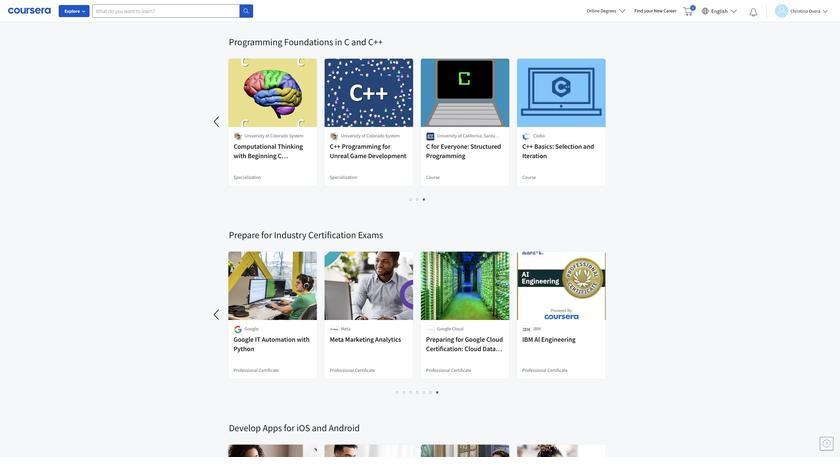 Task type: describe. For each thing, give the bounding box(es) containing it.
of for c
[[266, 133, 269, 139]]

prepare for industry certification exams carousel element
[[0, 209, 612, 402]]

preparing
[[426, 336, 455, 344]]

What do you want to learn? text field
[[92, 4, 240, 18]]

5 button
[[421, 389, 428, 397]]

meta for meta
[[341, 326, 351, 332]]

course for c for everyone: structured programming
[[426, 175, 440, 181]]

christina
[[791, 8, 809, 14]]

marketing
[[345, 336, 374, 344]]

with inside google it automation with python
[[297, 336, 310, 344]]

1 for prepare for industry certification exams
[[396, 390, 399, 396]]

3 button for programming foundations in c and c++
[[421, 196, 428, 203]]

with inside computational thinking with beginning c programming
[[234, 152, 247, 160]]

foundations
[[284, 36, 333, 48]]

1 for programming foundations in c and c++
[[410, 196, 413, 203]]

certification
[[309, 229, 356, 241]]

2 horizontal spatial cloud
[[487, 336, 503, 344]]

university of colorado system image
[[330, 133, 338, 141]]

engineering
[[542, 336, 576, 344]]

and for android
[[312, 423, 327, 435]]

christina overa
[[791, 8, 821, 14]]

1 list from the top
[[229, 2, 607, 10]]

professional for meta marketing analytics
[[330, 368, 354, 374]]

automation
[[262, 336, 296, 344]]

online degrees
[[587, 8, 617, 14]]

3 for programming foundations in c and c++
[[423, 196, 426, 203]]

in
[[335, 36, 343, 48]]

preparing for google cloud certification: cloud data engineer
[[426, 336, 503, 363]]

development
[[368, 152, 407, 160]]

find your new career
[[635, 8, 677, 14]]

data
[[483, 345, 496, 353]]

professional certificate for for
[[426, 368, 472, 374]]

online degrees button
[[582, 3, 632, 18]]

3 button for prepare for industry certification exams
[[408, 389, 415, 397]]

professional certificate for ai
[[523, 368, 568, 374]]

meta marketing analytics
[[330, 336, 401, 344]]

degrees
[[601, 8, 617, 14]]

5
[[423, 390, 426, 396]]

programming foundations in c and c++ carousel element
[[0, 16, 612, 209]]

develop apps for ios and android
[[229, 423, 360, 435]]

university of colorado system for programming
[[341, 133, 400, 139]]

google it automation with python
[[234, 336, 310, 353]]

professional for google it automation with python
[[234, 368, 258, 374]]

thinking
[[278, 142, 303, 151]]

university of colorado system image
[[234, 133, 242, 141]]

1 button for programming foundations in c and c++
[[408, 196, 415, 203]]

english button
[[700, 0, 740, 22]]

google cloud image
[[426, 326, 435, 334]]

basics:
[[535, 142, 554, 151]]

system for programming
[[386, 133, 400, 139]]

university for programming
[[341, 133, 361, 139]]

list for programming foundations in c and c++
[[229, 196, 607, 203]]

c for everyone: structured programming
[[426, 142, 501, 160]]

and for c++
[[352, 36, 367, 48]]

ibm image
[[523, 326, 531, 334]]

1 button for prepare for industry certification exams
[[394, 389, 401, 397]]

certificate for google
[[452, 368, 472, 374]]

university for for
[[438, 133, 457, 139]]

google cloud
[[438, 326, 464, 332]]

certificate for analytics
[[355, 368, 375, 374]]

android
[[329, 423, 360, 435]]

prepare for industry certification exams
[[229, 229, 383, 241]]

2 for programming foundations in c and c++
[[417, 196, 419, 203]]

6 button
[[428, 389, 435, 397]]

online
[[587, 8, 600, 14]]

prepare
[[229, 229, 260, 241]]

c inside c for everyone: structured programming
[[426, 142, 430, 151]]

of for programming
[[458, 133, 462, 139]]

professional for ibm ai engineering
[[523, 368, 547, 374]]

california,
[[463, 133, 483, 139]]

iteration
[[523, 152, 547, 160]]

meta image
[[330, 326, 338, 334]]

google for google it automation with python
[[234, 336, 254, 344]]

1 horizontal spatial c++
[[368, 36, 383, 48]]

4 button
[[415, 389, 421, 397]]

shopping cart: 1 item image
[[684, 5, 697, 16]]

everyone:
[[441, 142, 470, 151]]

university of california, santa cruz
[[438, 133, 496, 146]]

4
[[417, 390, 419, 396]]

for left ios
[[284, 423, 295, 435]]



Task type: locate. For each thing, give the bounding box(es) containing it.
2 inside "prepare for industry certification exams carousel" element
[[403, 390, 406, 396]]

certification:
[[426, 345, 464, 353]]

engineer
[[426, 354, 452, 363]]

1
[[410, 196, 413, 203], [396, 390, 399, 396]]

1 professional certificate from the left
[[234, 368, 279, 374]]

certificate
[[259, 368, 279, 374], [355, 368, 375, 374], [452, 368, 472, 374], [548, 368, 568, 374]]

certificate for automation
[[259, 368, 279, 374]]

professional certificate for marketing
[[330, 368, 375, 374]]

1 colorado from the left
[[270, 133, 288, 139]]

develop
[[229, 423, 261, 435]]

0 horizontal spatial university of colorado system
[[245, 133, 304, 139]]

career
[[664, 8, 677, 14]]

2 button for programming foundations in c and c++
[[415, 196, 421, 203]]

2 horizontal spatial c++
[[523, 142, 533, 151]]

1 horizontal spatial university
[[341, 133, 361, 139]]

professional for preparing for google cloud certification: cloud data engineer
[[426, 368, 451, 374]]

ai
[[535, 336, 540, 344]]

1 vertical spatial ibm
[[523, 336, 534, 344]]

2 list from the top
[[229, 196, 607, 203]]

list for prepare for industry certification exams
[[229, 389, 607, 397]]

0 vertical spatial ibm
[[534, 326, 541, 332]]

2 professional from the left
[[330, 368, 354, 374]]

and inside c++ basics: selection and iteration
[[584, 142, 595, 151]]

certificate down the meta marketing analytics
[[355, 368, 375, 374]]

2 vertical spatial and
[[312, 423, 327, 435]]

certificate for engineering
[[548, 368, 568, 374]]

and
[[352, 36, 367, 48], [584, 142, 595, 151], [312, 423, 327, 435]]

ibm
[[534, 326, 541, 332], [523, 336, 534, 344]]

specialization for unreal
[[330, 175, 358, 181]]

google up it
[[245, 326, 259, 332]]

cloud up 'data'
[[487, 336, 503, 344]]

c++ basics: selection and iteration
[[523, 142, 595, 160]]

3 inside "prepare for industry certification exams carousel" element
[[410, 390, 413, 396]]

unreal
[[330, 152, 349, 160]]

google inside google it automation with python
[[234, 336, 254, 344]]

university of colorado system
[[245, 133, 304, 139], [341, 133, 400, 139]]

programming inside c++ programming for unreal game development
[[342, 142, 381, 151]]

coursera image
[[8, 5, 51, 16]]

1 horizontal spatial 2
[[417, 196, 419, 203]]

python
[[234, 345, 254, 353]]

and right the in
[[352, 36, 367, 48]]

google
[[245, 326, 259, 332], [438, 326, 451, 332], [234, 336, 254, 344], [465, 336, 485, 344]]

c++ programming for unreal game development
[[330, 142, 407, 160]]

0 horizontal spatial system
[[289, 133, 304, 139]]

list inside programming foundations in c and c++ carousel element
[[229, 196, 607, 203]]

meta ios developer professional certificate by meta, image
[[228, 445, 317, 458]]

university for thinking
[[245, 133, 265, 139]]

0 vertical spatial previous slide image
[[209, 114, 225, 130]]

3 button inside programming foundations in c and c++ carousel element
[[421, 196, 428, 203]]

structured
[[471, 142, 501, 151]]

professional certificate down python
[[234, 368, 279, 374]]

1 certificate from the left
[[259, 368, 279, 374]]

meta right meta image
[[341, 326, 351, 332]]

university of colorado system for thinking
[[245, 133, 304, 139]]

1 system from the left
[[289, 133, 304, 139]]

analytics
[[375, 336, 401, 344]]

2 button for prepare for industry certification exams
[[401, 389, 408, 397]]

specialization down the beginning
[[234, 175, 261, 181]]

1 university of colorado system from the left
[[245, 133, 304, 139]]

0 vertical spatial meta
[[341, 326, 351, 332]]

codio
[[534, 133, 545, 139]]

google inside preparing for google cloud certification: cloud data engineer
[[465, 336, 485, 344]]

of up "computational"
[[266, 133, 269, 139]]

of up everyone:
[[458, 133, 462, 139]]

system for thinking
[[289, 133, 304, 139]]

certificate down google it automation with python
[[259, 368, 279, 374]]

for down google cloud
[[456, 336, 464, 344]]

1 vertical spatial 3
[[410, 390, 413, 396]]

previous slide image for prepare for industry certification exams
[[209, 307, 225, 323]]

professional certificate down marketing
[[330, 368, 375, 374]]

1 university from the left
[[245, 133, 265, 139]]

4 certificate from the left
[[548, 368, 568, 374]]

list
[[229, 2, 607, 10], [229, 196, 607, 203], [229, 389, 607, 397]]

0 horizontal spatial ibm
[[523, 336, 534, 344]]

0 vertical spatial cloud
[[452, 326, 464, 332]]

of for game
[[362, 133, 366, 139]]

0 horizontal spatial of
[[266, 133, 269, 139]]

1 horizontal spatial 2 button
[[415, 196, 421, 203]]

0 horizontal spatial c++
[[330, 142, 341, 151]]

1 horizontal spatial 1
[[410, 196, 413, 203]]

1 of from the left
[[266, 133, 269, 139]]

1 horizontal spatial 3 button
[[421, 196, 428, 203]]

3 list from the top
[[229, 389, 607, 397]]

with right automation
[[297, 336, 310, 344]]

english
[[712, 8, 728, 14]]

1 professional from the left
[[234, 368, 258, 374]]

c down university of california, santa cruz icon
[[426, 142, 430, 151]]

meta
[[341, 326, 351, 332], [330, 336, 344, 344]]

for inside c for everyone: structured programming
[[432, 142, 440, 151]]

ibm ai engineering
[[523, 336, 576, 344]]

professional certificate down ibm ai engineering
[[523, 368, 568, 374]]

develop apps for ios and android carousel element
[[226, 402, 841, 458]]

2 specialization from the left
[[330, 175, 358, 181]]

meta android developer professional certificate by meta, image
[[325, 445, 414, 458]]

1 button inside programming foundations in c and c++ carousel element
[[408, 196, 415, 203]]

c inside computational thinking with beginning c programming
[[278, 152, 282, 160]]

2 horizontal spatial c
[[426, 142, 430, 151]]

7
[[437, 390, 439, 396]]

for inside c++ programming for unreal game development
[[383, 142, 391, 151]]

university inside university of california, santa cruz
[[438, 133, 457, 139]]

0 horizontal spatial university
[[245, 133, 265, 139]]

game
[[350, 152, 367, 160]]

for up development
[[383, 142, 391, 151]]

2 course from the left
[[523, 175, 536, 181]]

None search field
[[92, 4, 253, 18]]

0 horizontal spatial specialization
[[234, 175, 261, 181]]

new
[[654, 8, 663, 14]]

system
[[289, 133, 304, 139], [386, 133, 400, 139]]

0 vertical spatial c
[[344, 36, 350, 48]]

1 vertical spatial 3 button
[[408, 389, 415, 397]]

1 vertical spatial meta
[[330, 336, 344, 344]]

colorado for programming
[[367, 133, 385, 139]]

1 horizontal spatial 3
[[423, 196, 426, 203]]

1 horizontal spatial c
[[344, 36, 350, 48]]

1 vertical spatial previous slide image
[[209, 307, 225, 323]]

certificate down preparing for google cloud certification: cloud data engineer
[[452, 368, 472, 374]]

find
[[635, 8, 644, 14]]

certificate down engineering
[[548, 368, 568, 374]]

university
[[245, 133, 265, 139], [341, 133, 361, 139], [438, 133, 457, 139]]

university of colorado system up thinking
[[245, 133, 304, 139]]

1 horizontal spatial cloud
[[465, 345, 482, 353]]

2 vertical spatial cloud
[[465, 345, 482, 353]]

2 certificate from the left
[[355, 368, 375, 374]]

c++ for c++ basics: selection and iteration
[[523, 142, 533, 151]]

0 vertical spatial 1
[[410, 196, 413, 203]]

professional certificate
[[234, 368, 279, 374], [330, 368, 375, 374], [426, 368, 472, 374], [523, 368, 568, 374]]

0 vertical spatial and
[[352, 36, 367, 48]]

of
[[266, 133, 269, 139], [362, 133, 366, 139], [458, 133, 462, 139]]

0 horizontal spatial 3
[[410, 390, 413, 396]]

1 horizontal spatial university of colorado system
[[341, 133, 400, 139]]

0 vertical spatial 3
[[423, 196, 426, 203]]

google up 'data'
[[465, 336, 485, 344]]

ibm for ibm
[[534, 326, 541, 332]]

computational
[[234, 142, 277, 151]]

2 horizontal spatial university
[[438, 133, 457, 139]]

1 vertical spatial list
[[229, 196, 607, 203]]

with down "computational"
[[234, 152, 247, 160]]

2 university from the left
[[341, 133, 361, 139]]

2 for prepare for industry certification exams
[[403, 390, 406, 396]]

0 horizontal spatial 1 button
[[394, 389, 401, 397]]

specialization for beginning
[[234, 175, 261, 181]]

1 previous slide image from the top
[[209, 114, 225, 130]]

2 system from the left
[[386, 133, 400, 139]]

0 horizontal spatial course
[[426, 175, 440, 181]]

1 vertical spatial c
[[426, 142, 430, 151]]

0 vertical spatial 2
[[417, 196, 419, 203]]

ios
[[297, 423, 310, 435]]

ibm for ibm ai engineering
[[523, 336, 534, 344]]

0 vertical spatial 2 button
[[415, 196, 421, 203]]

programming inside c for everyone: structured programming
[[426, 152, 466, 160]]

0 horizontal spatial with
[[234, 152, 247, 160]]

help center image
[[823, 440, 831, 448]]

1 vertical spatial 2 button
[[401, 389, 408, 397]]

overa
[[810, 8, 821, 14]]

exams
[[358, 229, 383, 241]]

explore button
[[59, 5, 90, 17]]

4 professional certificate from the left
[[523, 368, 568, 374]]

3 button
[[421, 196, 428, 203], [408, 389, 415, 397]]

2 button
[[415, 196, 421, 203], [401, 389, 408, 397]]

build wireframes and low-fidelity prototypes course by google, image
[[421, 445, 510, 458]]

professional certificate for it
[[234, 368, 279, 374]]

programming foundations in c and c++
[[229, 36, 383, 48]]

0 vertical spatial list
[[229, 2, 607, 10]]

ibm up ai
[[534, 326, 541, 332]]

university of colorado system up c++ programming for unreal game development
[[341, 133, 400, 139]]

meta react native specialization by meta, image
[[517, 445, 606, 458]]

and right ios
[[312, 423, 327, 435]]

beginning
[[248, 152, 277, 160]]

1 button
[[408, 196, 415, 203], [394, 389, 401, 397]]

computational thinking with beginning c programming
[[234, 142, 303, 169]]

codio image
[[523, 133, 530, 141]]

3 professional from the left
[[426, 368, 451, 374]]

for
[[383, 142, 391, 151], [432, 142, 440, 151], [261, 229, 272, 241], [456, 336, 464, 344], [284, 423, 295, 435]]

previous slide image
[[209, 114, 225, 130], [209, 307, 225, 323]]

colorado up c++ programming for unreal game development
[[367, 133, 385, 139]]

c++ for c++ programming for unreal game development
[[330, 142, 341, 151]]

for for c for everyone: structured programming
[[432, 142, 440, 151]]

programming inside computational thinking with beginning c programming
[[234, 161, 273, 169]]

meta for meta marketing analytics
[[330, 336, 344, 344]]

university right university of colorado system icon
[[341, 133, 361, 139]]

for right prepare
[[261, 229, 272, 241]]

2 university of colorado system from the left
[[341, 133, 400, 139]]

google up preparing
[[438, 326, 451, 332]]

1 horizontal spatial and
[[352, 36, 367, 48]]

cloud
[[452, 326, 464, 332], [487, 336, 503, 344], [465, 345, 482, 353]]

1 horizontal spatial ibm
[[534, 326, 541, 332]]

1 horizontal spatial with
[[297, 336, 310, 344]]

university of california, santa cruz image
[[426, 133, 435, 141]]

0 vertical spatial with
[[234, 152, 247, 160]]

1 horizontal spatial 1 button
[[408, 196, 415, 203]]

1 horizontal spatial of
[[362, 133, 366, 139]]

0 horizontal spatial c
[[278, 152, 282, 160]]

c
[[344, 36, 350, 48], [426, 142, 430, 151], [278, 152, 282, 160]]

system up thinking
[[289, 133, 304, 139]]

3 for prepare for industry certification exams
[[410, 390, 413, 396]]

your
[[645, 8, 654, 14]]

1 vertical spatial 1
[[396, 390, 399, 396]]

of up c++ programming for unreal game development
[[362, 133, 366, 139]]

professional
[[234, 368, 258, 374], [330, 368, 354, 374], [426, 368, 451, 374], [523, 368, 547, 374]]

course for c++ basics: selection and iteration
[[523, 175, 536, 181]]

c down thinking
[[278, 152, 282, 160]]

for inside preparing for google cloud certification: cloud data engineer
[[456, 336, 464, 344]]

0 horizontal spatial and
[[312, 423, 327, 435]]

0 vertical spatial 1 button
[[408, 196, 415, 203]]

0 horizontal spatial 1
[[396, 390, 399, 396]]

with
[[234, 152, 247, 160], [297, 336, 310, 344]]

0 vertical spatial 3 button
[[421, 196, 428, 203]]

1 vertical spatial with
[[297, 336, 310, 344]]

6
[[430, 390, 433, 396]]

0 horizontal spatial colorado
[[270, 133, 288, 139]]

2 vertical spatial list
[[229, 389, 607, 397]]

for for prepare for industry certification exams
[[261, 229, 272, 241]]

1 horizontal spatial system
[[386, 133, 400, 139]]

3 of from the left
[[458, 133, 462, 139]]

google up python
[[234, 336, 254, 344]]

3 button inside "prepare for industry certification exams carousel" element
[[408, 389, 415, 397]]

santa
[[484, 133, 496, 139]]

specialization
[[234, 175, 261, 181], [330, 175, 358, 181]]

c++
[[368, 36, 383, 48], [330, 142, 341, 151], [523, 142, 533, 151]]

colorado for thinking
[[270, 133, 288, 139]]

0 horizontal spatial 2
[[403, 390, 406, 396]]

google for google cloud
[[438, 326, 451, 332]]

7 button
[[435, 389, 441, 397]]

c++ inside c++ programming for unreal game development
[[330, 142, 341, 151]]

google for google
[[245, 326, 259, 332]]

c++ inside c++ basics: selection and iteration
[[523, 142, 533, 151]]

system up development
[[386, 133, 400, 139]]

and right selection
[[584, 142, 595, 151]]

c right the in
[[344, 36, 350, 48]]

for for preparing for google cloud certification: cloud data engineer
[[456, 336, 464, 344]]

1 inside "prepare for industry certification exams carousel" element
[[396, 390, 399, 396]]

google image
[[234, 326, 242, 334]]

1 vertical spatial 2
[[403, 390, 406, 396]]

explore
[[65, 8, 80, 14]]

professional certificate down engineer
[[426, 368, 472, 374]]

2 vertical spatial c
[[278, 152, 282, 160]]

2 professional certificate from the left
[[330, 368, 375, 374]]

1 course from the left
[[426, 175, 440, 181]]

2 of from the left
[[362, 133, 366, 139]]

cloud left 'data'
[[465, 345, 482, 353]]

2 horizontal spatial of
[[458, 133, 462, 139]]

christina overa button
[[767, 4, 829, 18]]

colorado up thinking
[[270, 133, 288, 139]]

list inside "prepare for industry certification exams carousel" element
[[229, 389, 607, 397]]

it
[[255, 336, 261, 344]]

meta down meta image
[[330, 336, 344, 344]]

2 horizontal spatial and
[[584, 142, 595, 151]]

find your new career link
[[632, 7, 680, 15]]

3 university from the left
[[438, 133, 457, 139]]

course
[[426, 175, 440, 181], [523, 175, 536, 181]]

selection
[[556, 142, 582, 151]]

1 horizontal spatial specialization
[[330, 175, 358, 181]]

colorado
[[270, 133, 288, 139], [367, 133, 385, 139]]

apps
[[263, 423, 282, 435]]

ibm left ai
[[523, 336, 534, 344]]

0 horizontal spatial 3 button
[[408, 389, 415, 397]]

specialization down unreal
[[330, 175, 358, 181]]

2 previous slide image from the top
[[209, 307, 225, 323]]

3 professional certificate from the left
[[426, 368, 472, 374]]

3
[[423, 196, 426, 203], [410, 390, 413, 396]]

show notifications image
[[750, 8, 758, 16]]

cloud up preparing
[[452, 326, 464, 332]]

1 vertical spatial and
[[584, 142, 595, 151]]

for down university of california, santa cruz icon
[[432, 142, 440, 151]]

2 inside programming foundations in c and c++ carousel element
[[417, 196, 419, 203]]

university up cruz
[[438, 133, 457, 139]]

1 horizontal spatial course
[[523, 175, 536, 181]]

1 inside programming foundations in c and c++ carousel element
[[410, 196, 413, 203]]

of inside university of california, santa cruz
[[458, 133, 462, 139]]

3 inside programming foundations in c and c++ carousel element
[[423, 196, 426, 203]]

programming
[[229, 36, 283, 48], [342, 142, 381, 151], [426, 152, 466, 160], [234, 161, 273, 169]]

industry
[[274, 229, 307, 241]]

1 vertical spatial cloud
[[487, 336, 503, 344]]

previous slide image for programming foundations in c and c++
[[209, 114, 225, 130]]

university up "computational"
[[245, 133, 265, 139]]

1 vertical spatial 1 button
[[394, 389, 401, 397]]

3 certificate from the left
[[452, 368, 472, 374]]

1 specialization from the left
[[234, 175, 261, 181]]

cruz
[[438, 140, 446, 146]]

1 horizontal spatial colorado
[[367, 133, 385, 139]]

4 professional from the left
[[523, 368, 547, 374]]

0 horizontal spatial 2 button
[[401, 389, 408, 397]]

previous slide image inside "prepare for industry certification exams carousel" element
[[209, 307, 225, 323]]

2 colorado from the left
[[367, 133, 385, 139]]

2
[[417, 196, 419, 203], [403, 390, 406, 396]]

0 horizontal spatial cloud
[[452, 326, 464, 332]]



Task type: vqa. For each thing, say whether or not it's contained in the screenshot.


